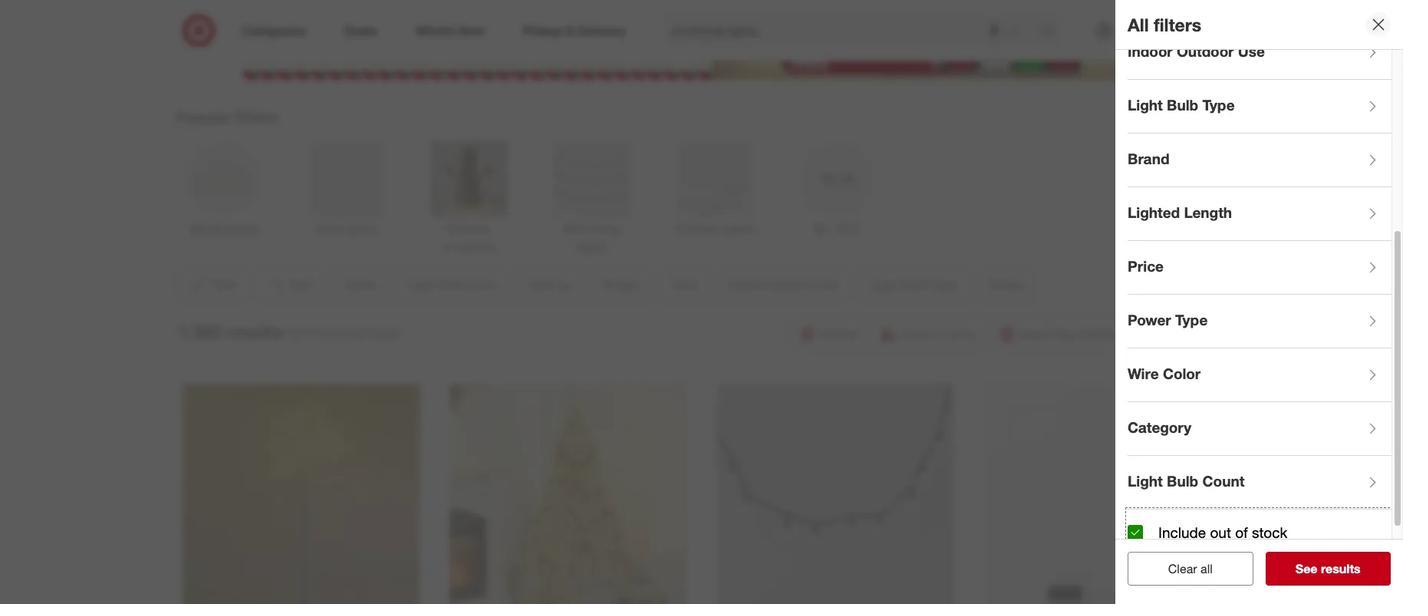Task type: describe. For each thing, give the bounding box(es) containing it.
length
[[1185, 203, 1233, 221]]

wire color button
[[1128, 348, 1392, 402]]

sponsored
[[1117, 81, 1162, 92]]

type inside button
[[1176, 311, 1208, 328]]

type inside button
[[1203, 96, 1235, 113]]

search
[[1034, 24, 1071, 40]]

light bulb count
[[1128, 472, 1245, 489]]

indoor outdoor use
[[1128, 42, 1266, 60]]

category button
[[1128, 402, 1392, 456]]

advertisement region
[[241, 3, 1162, 80]]

1,360 results for "christmas lights"
[[177, 321, 402, 342]]

category
[[1128, 418, 1192, 436]]

light for light bulb type
[[1128, 96, 1163, 113]]

Include out of stock checkbox
[[1128, 525, 1144, 540]]

see results button
[[1266, 552, 1391, 586]]

all filters
[[1128, 14, 1202, 35]]

bulb for count
[[1167, 472, 1199, 489]]

clear
[[1169, 561, 1198, 576]]

outdoor
[[1177, 42, 1234, 60]]

include
[[1159, 523, 1207, 541]]

filters
[[1154, 14, 1202, 35]]

"christmas
[[307, 326, 365, 341]]

bulb for type
[[1167, 96, 1199, 113]]

light bulb count button
[[1128, 456, 1392, 510]]

power type button
[[1128, 295, 1392, 348]]

wire color
[[1128, 364, 1201, 382]]

popular filters
[[177, 108, 278, 126]]



Task type: locate. For each thing, give the bounding box(es) containing it.
1 vertical spatial type
[[1176, 311, 1208, 328]]

results for see
[[1322, 561, 1361, 576]]

light bulb type
[[1128, 96, 1235, 113]]

1,360
[[177, 321, 221, 342]]

filters
[[235, 108, 278, 126]]

1 horizontal spatial results
[[1322, 561, 1361, 576]]

see
[[1296, 561, 1318, 576]]

power
[[1128, 311, 1172, 328]]

clear all
[[1169, 561, 1213, 576]]

2 light from the top
[[1128, 472, 1163, 489]]

0 horizontal spatial results
[[226, 321, 283, 342]]

color
[[1163, 364, 1201, 382]]

bulb down indoor outdoor use
[[1167, 96, 1199, 113]]

indoor
[[1128, 42, 1173, 60]]

lighted length button
[[1128, 187, 1392, 241]]

bulb
[[1167, 96, 1199, 113], [1167, 472, 1199, 489]]

lighted
[[1128, 203, 1181, 221]]

light for light bulb count
[[1128, 472, 1163, 489]]

bulb inside "button"
[[1167, 472, 1199, 489]]

of
[[1236, 523, 1248, 541]]

type
[[1203, 96, 1235, 113], [1176, 311, 1208, 328]]

results for 1,360
[[226, 321, 283, 342]]

0 vertical spatial results
[[226, 321, 283, 342]]

light up include out of stock checkbox
[[1128, 472, 1163, 489]]

1 vertical spatial bulb
[[1167, 472, 1199, 489]]

use
[[1239, 42, 1266, 60]]

1 light from the top
[[1128, 96, 1163, 113]]

results right see
[[1322, 561, 1361, 576]]

brand button
[[1128, 134, 1392, 187]]

bulb left count
[[1167, 472, 1199, 489]]

search button
[[1034, 14, 1071, 51]]

clear all button
[[1128, 552, 1254, 586]]

1 bulb from the top
[[1167, 96, 1199, 113]]

results
[[226, 321, 283, 342], [1322, 561, 1361, 576]]

1 vertical spatial results
[[1322, 561, 1361, 576]]

What can we help you find? suggestions appear below search field
[[663, 14, 1045, 48]]

light inside "button"
[[1128, 472, 1163, 489]]

type down outdoor
[[1203, 96, 1235, 113]]

results left for
[[226, 321, 283, 342]]

0 vertical spatial bulb
[[1167, 96, 1199, 113]]

price button
[[1128, 241, 1392, 295]]

results inside button
[[1322, 561, 1361, 576]]

see results
[[1296, 561, 1361, 576]]

stock
[[1252, 523, 1288, 541]]

out
[[1211, 523, 1232, 541]]

price
[[1128, 257, 1164, 274]]

0 vertical spatial type
[[1203, 96, 1235, 113]]

1 vertical spatial light
[[1128, 472, 1163, 489]]

wire
[[1128, 364, 1159, 382]]

type right power
[[1176, 311, 1208, 328]]

light bulb type button
[[1128, 80, 1392, 134]]

power type
[[1128, 311, 1208, 328]]

all filters dialog
[[1116, 0, 1404, 604]]

0 vertical spatial light
[[1128, 96, 1163, 113]]

light down sponsored
[[1128, 96, 1163, 113]]

include out of stock
[[1159, 523, 1288, 541]]

indoor outdoor use button
[[1128, 26, 1392, 80]]

all
[[1128, 14, 1149, 35]]

count
[[1203, 472, 1245, 489]]

all
[[1201, 561, 1213, 576]]

for
[[289, 326, 304, 341]]

lighted length
[[1128, 203, 1233, 221]]

bulb inside button
[[1167, 96, 1199, 113]]

brand
[[1128, 149, 1170, 167]]

popular
[[177, 108, 231, 126]]

light inside button
[[1128, 96, 1163, 113]]

2 bulb from the top
[[1167, 472, 1199, 489]]

light
[[1128, 96, 1163, 113], [1128, 472, 1163, 489]]

lights"
[[369, 326, 402, 341]]



Task type: vqa. For each thing, say whether or not it's contained in the screenshot.
the no
no



